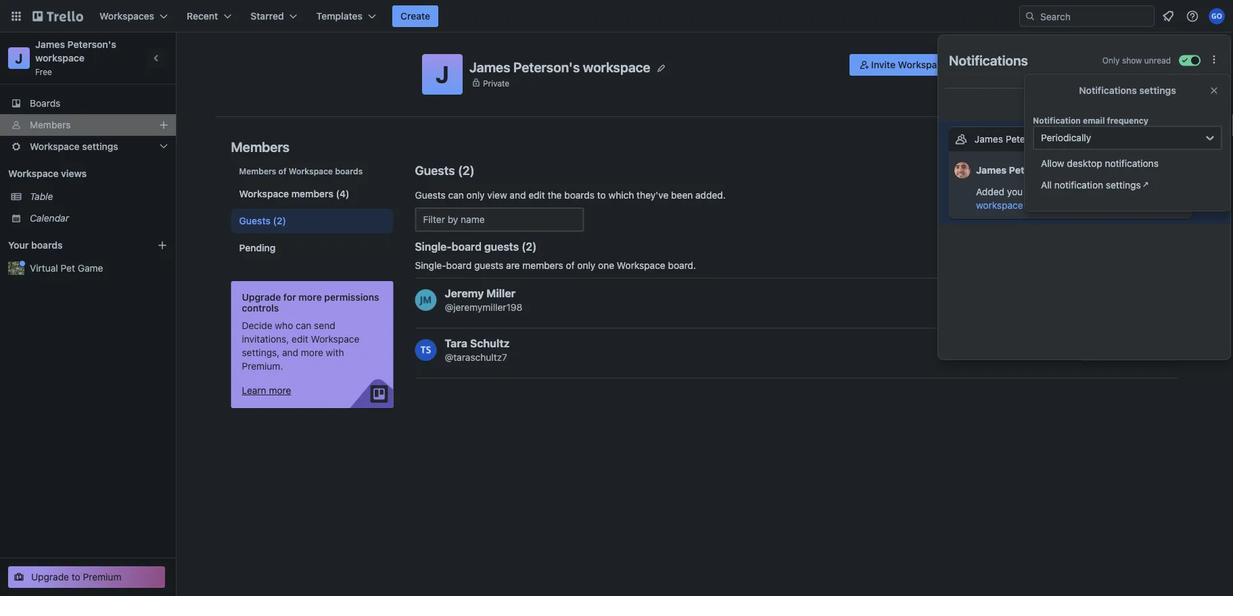 Task type: locate. For each thing, give the bounding box(es) containing it.
edit down who
[[292, 334, 308, 345]]

the right "view"
[[548, 190, 562, 201]]

settings for notifications settings
[[1139, 85, 1176, 96]]

only left one at the top
[[577, 260, 596, 271]]

1 vertical spatial can
[[296, 320, 311, 331]]

1 horizontal spatial only
[[577, 260, 596, 271]]

workspace up free
[[35, 52, 85, 64]]

email
[[1083, 116, 1105, 125]]

guests up the pending
[[239, 215, 271, 227]]

members up members of workspace boards
[[231, 139, 290, 155]]

0 horizontal spatial upgrade
[[31, 572, 69, 583]]

1 horizontal spatial james peterson's workspace link
[[976, 186, 1182, 211]]

upgrade to premium
[[31, 572, 121, 583]]

only inside single-board guests (2) single-board guests are members of only one workspace board.
[[577, 260, 596, 271]]

and down who
[[282, 347, 298, 359]]

0 vertical spatial and
[[510, 190, 526, 201]]

0 vertical spatial guests
[[415, 163, 455, 178]]

for
[[283, 292, 296, 303]]

settings inside "workspace settings" "popup button"
[[82, 141, 118, 152]]

the
[[1037, 186, 1051, 198], [548, 190, 562, 201]]

james peterson
[[976, 165, 1051, 176]]

your boards with 1 items element
[[8, 237, 137, 254]]

who
[[275, 320, 293, 331]]

notification
[[1055, 180, 1103, 191]]

guests left (
[[415, 163, 455, 178]]

to right 'you'
[[1026, 186, 1034, 198]]

allow desktop notifications
[[1041, 158, 1159, 169]]

peterson's
[[67, 39, 116, 50], [513, 59, 580, 75], [1006, 134, 1052, 145], [1136, 186, 1182, 198]]

controls
[[242, 303, 279, 314]]

0 vertical spatial only
[[467, 190, 485, 201]]

0 vertical spatial members
[[950, 59, 992, 70]]

1 horizontal spatial members
[[522, 260, 563, 271]]

1 vertical spatial settings
[[82, 141, 118, 152]]

james peterson's workspace link
[[35, 39, 119, 64], [976, 186, 1182, 211]]

0 vertical spatial board
[[452, 240, 482, 253]]

1 vertical spatial notifications
[[1079, 85, 1137, 96]]

1 vertical spatial only
[[577, 260, 596, 271]]

guests
[[484, 240, 519, 253], [474, 260, 504, 271]]

james
[[35, 39, 65, 50], [469, 59, 510, 75], [975, 134, 1003, 145], [976, 165, 1007, 176], [1105, 186, 1133, 198]]

your
[[8, 240, 29, 251]]

(2) down filter by name 'text box'
[[522, 240, 537, 253]]

1 horizontal spatial (2)
[[522, 240, 537, 253]]

0 horizontal spatial and
[[282, 347, 298, 359]]

to
[[1026, 186, 1034, 198], [597, 190, 606, 201], [72, 572, 80, 583]]

workspace up workspace members
[[289, 166, 333, 176]]

templates
[[316, 10, 363, 22]]

workspace navigation collapse icon image
[[147, 49, 166, 68]]

upgrade left for
[[242, 292, 281, 303]]

notifications for notifications settings
[[1079, 85, 1137, 96]]

2 single- from the top
[[415, 260, 446, 271]]

notification email frequency
[[1033, 116, 1149, 125]]

members up workspace members
[[239, 166, 276, 176]]

workspace up workspace views at left top
[[30, 141, 80, 152]]

you
[[1007, 186, 1023, 198]]

0 vertical spatial settings
[[1139, 85, 1176, 96]]

pending
[[239, 243, 276, 254]]

workspace right one at the top
[[617, 260, 666, 271]]

pending link
[[231, 236, 393, 260]]

james up free
[[35, 39, 65, 50]]

0 vertical spatial can
[[448, 190, 464, 201]]

j left private
[[436, 60, 449, 88]]

allow desktop notifications button
[[1033, 153, 1222, 175]]

edit inside upgrade for more permissions controls decide who can send invitations, edit workspace settings, and more with premium.
[[292, 334, 308, 345]]

1 horizontal spatial can
[[448, 190, 464, 201]]

1 horizontal spatial edit
[[529, 190, 545, 201]]

board
[[452, 240, 482, 253], [446, 260, 472, 271]]

1 vertical spatial board
[[446, 260, 472, 271]]

upgrade left premium
[[31, 572, 69, 583]]

more right learn
[[269, 385, 291, 396]]

gary orlando (garyorlando) image
[[1209, 8, 1225, 24]]

table link
[[30, 190, 168, 204]]

board.
[[668, 260, 696, 271]]

1 vertical spatial guests
[[474, 260, 504, 271]]

j
[[15, 50, 23, 66], [436, 60, 449, 88]]

learn more
[[242, 385, 291, 396]]

all
[[1041, 180, 1052, 191]]

settings down the members link
[[82, 141, 118, 152]]

board down filter by name 'text box'
[[452, 240, 482, 253]]

0 horizontal spatial j
[[15, 50, 23, 66]]

jeremy miller @jeremymiller198
[[445, 287, 523, 313]]

2 vertical spatial guests
[[239, 215, 271, 227]]

with
[[326, 347, 344, 359]]

2 horizontal spatial boards
[[564, 190, 595, 201]]

workspaces button
[[91, 5, 176, 27]]

0 horizontal spatial only
[[467, 190, 485, 201]]

1 vertical spatial single-
[[415, 260, 446, 271]]

only
[[467, 190, 485, 201], [577, 260, 596, 271]]

workspaces
[[99, 10, 154, 22]]

workspace right 'invite'
[[898, 59, 948, 70]]

boards left which
[[564, 190, 595, 201]]

james down the allow desktop notifications button
[[1105, 186, 1133, 198]]

all notification settings link
[[1033, 175, 1221, 196]]

guests for (2)
[[239, 215, 271, 227]]

which
[[609, 190, 634, 201]]

upgrade to premium link
[[8, 567, 165, 589]]

private
[[483, 78, 510, 88]]

calendar
[[30, 213, 69, 224]]

1 vertical spatial of
[[566, 260, 575, 271]]

virtual
[[30, 263, 58, 274]]

more
[[299, 292, 322, 303], [301, 347, 323, 359], [269, 385, 291, 396]]

2
[[463, 163, 470, 178]]

members inside single-board guests (2) single-board guests are members of only one workspace board.
[[522, 260, 563, 271]]

periodically
[[1041, 132, 1091, 143]]

1 horizontal spatial to
[[597, 190, 606, 201]]

workspace inside button
[[898, 59, 948, 70]]

0 horizontal spatial boards
[[31, 240, 63, 251]]

0 vertical spatial notifications
[[949, 52, 1028, 68]]

allow
[[1041, 158, 1065, 169]]

upgrade inside upgrade for more permissions controls decide who can send invitations, edit workspace settings, and more with premium.
[[242, 292, 281, 303]]

2 vertical spatial members
[[522, 260, 563, 271]]

0 vertical spatial edit
[[529, 190, 545, 201]]

workspace up 5:48
[[1054, 186, 1102, 198]]

workspace up with
[[311, 334, 359, 345]]

to left which
[[597, 190, 606, 201]]

permissions
[[324, 292, 379, 303]]

boards up the virtual at the left top of page
[[31, 240, 63, 251]]

1 vertical spatial upgrade
[[31, 572, 69, 583]]

upgrade inside upgrade to premium link
[[31, 572, 69, 583]]

1 horizontal spatial j
[[436, 60, 449, 88]]

boards up (4)
[[335, 166, 363, 176]]

j inside button
[[436, 60, 449, 88]]

game
[[78, 263, 103, 274]]

more right for
[[299, 292, 322, 303]]

0 vertical spatial james peterson's workspace link
[[35, 39, 119, 64]]

0 vertical spatial upgrade
[[242, 292, 281, 303]]

1 vertical spatial members
[[291, 188, 333, 200]]

members
[[30, 119, 71, 131], [231, 139, 290, 155], [239, 166, 276, 176]]

j inside 'link'
[[15, 50, 23, 66]]

(2)
[[273, 215, 286, 227], [522, 240, 537, 253]]

learn
[[242, 385, 266, 396]]

settings
[[1139, 85, 1176, 96], [82, 141, 118, 152], [1106, 180, 1141, 191]]

0 vertical spatial (2)
[[273, 215, 286, 227]]

workspace down members of workspace boards
[[239, 188, 289, 200]]

workspace inside upgrade for more permissions controls decide who can send invitations, edit workspace settings, and more with premium.
[[311, 334, 359, 345]]

1 horizontal spatial upgrade
[[242, 292, 281, 303]]

0 notifications image
[[1160, 8, 1176, 24]]

1 vertical spatial james peterson's workspace
[[975, 134, 1102, 145]]

can right who
[[296, 320, 311, 331]]

1 vertical spatial and
[[282, 347, 298, 359]]

board up jeremy
[[446, 260, 472, 271]]

notifications down the search icon
[[949, 52, 1028, 68]]

james up added
[[976, 165, 1007, 176]]

1 single- from the top
[[415, 240, 452, 253]]

the up 20
[[1037, 186, 1051, 198]]

james peterson's workspace
[[469, 59, 651, 75], [975, 134, 1102, 145], [976, 186, 1182, 211]]

Filter by name text field
[[415, 208, 584, 232]]

members down boards
[[30, 119, 71, 131]]

0 horizontal spatial of
[[278, 166, 287, 176]]

j for j button
[[436, 60, 449, 88]]

j left james peterson's workspace free
[[15, 50, 23, 66]]

can down (
[[448, 190, 464, 201]]

2 vertical spatial settings
[[1106, 180, 1141, 191]]

only left "view"
[[467, 190, 485, 201]]

and
[[510, 190, 526, 201], [282, 347, 298, 359]]

1 horizontal spatial of
[[566, 260, 575, 271]]

workspace down added
[[976, 200, 1023, 211]]

guests left "view"
[[415, 190, 446, 201]]

(2) down workspace members
[[273, 215, 286, 227]]

settings for workspace settings
[[82, 141, 118, 152]]

create
[[401, 10, 430, 22]]

1 horizontal spatial notifications
[[1079, 85, 1137, 96]]

0 vertical spatial of
[[278, 166, 287, 176]]

j button
[[422, 54, 463, 95]]

invite workspace members
[[871, 59, 992, 70]]

1 vertical spatial edit
[[292, 334, 308, 345]]

guests can only view and edit the boards to which they've been added.
[[415, 190, 726, 201]]

edit right "view"
[[529, 190, 545, 201]]

nov
[[1028, 201, 1043, 211]]

1 vertical spatial (2)
[[522, 240, 537, 253]]

0 horizontal spatial can
[[296, 320, 311, 331]]

boards
[[30, 98, 60, 109]]

settings down the allow desktop notifications button
[[1106, 180, 1141, 191]]

0 vertical spatial single-
[[415, 240, 452, 253]]

been
[[671, 190, 693, 201]]

guests
[[415, 163, 455, 178], [415, 190, 446, 201], [239, 215, 271, 227]]

members inside button
[[950, 59, 992, 70]]

( 2 )
[[458, 163, 475, 178]]

and right "view"
[[510, 190, 526, 201]]

settings down unread
[[1139, 85, 1176, 96]]

of left one at the top
[[566, 260, 575, 271]]

0 horizontal spatial to
[[72, 572, 80, 583]]

more left with
[[301, 347, 323, 359]]

0 vertical spatial boards
[[335, 166, 363, 176]]

workspace inside single-board guests (2) single-board guests are members of only one workspace board.
[[617, 260, 666, 271]]

upgrade
[[242, 292, 281, 303], [31, 572, 69, 583]]

0 horizontal spatial edit
[[292, 334, 308, 345]]

edit
[[529, 190, 545, 201], [292, 334, 308, 345]]

workspace
[[35, 52, 85, 64], [583, 59, 651, 75], [1055, 134, 1102, 145], [976, 200, 1023, 211]]

2 horizontal spatial members
[[950, 59, 992, 70]]

0 horizontal spatial notifications
[[949, 52, 1028, 68]]

james peterson's workspace free
[[35, 39, 119, 76]]

notifications down only
[[1079, 85, 1137, 96]]

guests up 'are'
[[484, 240, 519, 253]]

0 horizontal spatial members
[[291, 188, 333, 200]]

to left premium
[[72, 572, 80, 583]]

guests left 'are'
[[474, 260, 504, 271]]

2 vertical spatial more
[[269, 385, 291, 396]]

of up workspace members
[[278, 166, 287, 176]]



Task type: describe. For each thing, give the bounding box(es) containing it.
add board image
[[157, 240, 168, 251]]

one
[[598, 260, 614, 271]]

1 horizontal spatial the
[[1037, 186, 1051, 198]]

only
[[1103, 56, 1120, 65]]

tara schultz @taraschultz7
[[445, 337, 510, 363]]

create button
[[392, 5, 438, 27]]

templates button
[[308, 5, 384, 27]]

are
[[506, 260, 520, 271]]

of inside single-board guests (2) single-board guests are members of only one workspace board.
[[566, 260, 575, 271]]

only show unread
[[1103, 56, 1171, 65]]

workspace inside "popup button"
[[30, 141, 80, 152]]

peterson's inside james peterson's workspace free
[[67, 39, 116, 50]]

miller
[[486, 287, 516, 300]]

workspace down primary element
[[583, 59, 651, 75]]

0 vertical spatial more
[[299, 292, 322, 303]]

tara
[[445, 337, 467, 350]]

james inside james peterson's workspace
[[1105, 186, 1133, 198]]

your boards
[[8, 240, 63, 251]]

workspace settings
[[30, 141, 118, 152]]

schultz
[[470, 337, 510, 350]]

decide
[[242, 320, 272, 331]]

table
[[30, 191, 53, 202]]

james up "james peterson"
[[975, 134, 1003, 145]]

0 vertical spatial members
[[30, 119, 71, 131]]

0 horizontal spatial the
[[548, 190, 562, 201]]

1 horizontal spatial boards
[[335, 166, 363, 176]]

desktop
[[1067, 158, 1102, 169]]

@jeremymiller198
[[445, 302, 523, 313]]

recent
[[187, 10, 218, 22]]

premium
[[83, 572, 121, 583]]

1 vertical spatial james peterson's workspace link
[[976, 186, 1182, 211]]

open information menu image
[[1186, 9, 1199, 23]]

peterson's inside james peterson's workspace
[[1136, 186, 1182, 198]]

and inside upgrade for more permissions controls decide who can send invitations, edit workspace settings, and more with premium.
[[282, 347, 298, 359]]

upgrade for upgrade to premium
[[31, 572, 69, 583]]

show
[[1122, 56, 1142, 65]]

Search field
[[1036, 6, 1154, 26]]

all notification settings
[[1041, 180, 1141, 191]]

added.
[[696, 190, 726, 201]]

1 vertical spatial members
[[231, 139, 290, 155]]

workspace inside james peterson's workspace
[[976, 200, 1023, 211]]

added you to the workspace
[[976, 186, 1105, 198]]

(4)
[[336, 188, 349, 200]]

workspace inside james peterson's workspace free
[[35, 52, 85, 64]]

workspace views
[[8, 168, 87, 179]]

1 horizontal spatial and
[[510, 190, 526, 201]]

recent button
[[179, 5, 240, 27]]

added
[[976, 186, 1005, 198]]

20
[[1045, 201, 1055, 211]]

premium.
[[242, 361, 283, 372]]

james up private
[[469, 59, 510, 75]]

j for j 'link'
[[15, 50, 23, 66]]

boards link
[[0, 93, 176, 114]]

0 horizontal spatial (2)
[[273, 215, 286, 227]]

invitations,
[[242, 334, 289, 345]]

(
[[458, 163, 463, 178]]

0 horizontal spatial james peterson's workspace link
[[35, 39, 119, 64]]

notifications
[[1105, 158, 1159, 169]]

invite
[[871, 59, 896, 70]]

1 vertical spatial boards
[[564, 190, 595, 201]]

0 vertical spatial james peterson's workspace
[[469, 59, 651, 75]]

upgrade for upgrade for more permissions controls decide who can send invitations, edit workspace settings, and more with premium.
[[242, 292, 281, 303]]

send
[[314, 320, 335, 331]]

more inside button
[[269, 385, 291, 396]]

guests for (
[[415, 163, 455, 178]]

pm
[[1087, 201, 1100, 211]]

calendar link
[[30, 212, 168, 225]]

virtual pet game link
[[30, 262, 168, 275]]

workspace up table
[[8, 168, 59, 179]]

back to home image
[[32, 5, 83, 27]]

frequency
[[1107, 116, 1149, 125]]

nov 20 at 5:48 pm
[[1028, 201, 1100, 211]]

members of workspace boards
[[239, 166, 363, 176]]

upgrade for more permissions controls decide who can send invitations, edit workspace settings, and more with premium.
[[242, 292, 379, 372]]

single-board guests (2) single-board guests are members of only one workspace board.
[[415, 240, 696, 271]]

views
[[61, 168, 87, 179]]

james inside james peterson's workspace free
[[35, 39, 65, 50]]

@taraschultz7
[[445, 352, 507, 363]]

view
[[487, 190, 507, 201]]

1 vertical spatial more
[[301, 347, 323, 359]]

unread
[[1144, 56, 1171, 65]]

2 vertical spatial boards
[[31, 240, 63, 251]]

0 vertical spatial guests
[[484, 240, 519, 253]]

workspace down notification email frequency at the right top of page
[[1055, 134, 1102, 145]]

virtual pet game
[[30, 263, 103, 274]]

jeremy
[[445, 287, 484, 300]]

notifications for notifications
[[949, 52, 1028, 68]]

members link
[[0, 114, 176, 136]]

settings,
[[242, 347, 280, 359]]

2 vertical spatial james peterson's workspace
[[976, 186, 1182, 211]]

can inside upgrade for more permissions controls decide who can send invitations, edit workspace settings, and more with premium.
[[296, 320, 311, 331]]

1 vertical spatial guests
[[415, 190, 446, 201]]

workspace settings button
[[0, 136, 176, 158]]

settings inside all notification settings link
[[1106, 180, 1141, 191]]

2 vertical spatial members
[[239, 166, 276, 176]]

notification
[[1033, 116, 1081, 125]]

free
[[35, 67, 52, 76]]

primary element
[[0, 0, 1233, 32]]

)
[[470, 163, 475, 178]]

starred
[[251, 10, 284, 22]]

james peterson (jamespeterson93) image
[[955, 160, 971, 181]]

search image
[[1025, 11, 1036, 22]]

invite workspace members button
[[850, 54, 1001, 76]]

they've
[[637, 190, 669, 201]]

2 horizontal spatial to
[[1026, 186, 1034, 198]]

sm image
[[858, 58, 871, 72]]

j link
[[8, 47, 30, 69]]

workspace members
[[239, 188, 333, 200]]

(2) inside single-board guests (2) single-board guests are members of only one workspace board.
[[522, 240, 537, 253]]

peterson
[[1009, 165, 1051, 176]]

close popover image
[[1209, 85, 1220, 96]]

notifications settings
[[1079, 85, 1176, 96]]



Task type: vqa. For each thing, say whether or not it's contained in the screenshot.
Show more button
no



